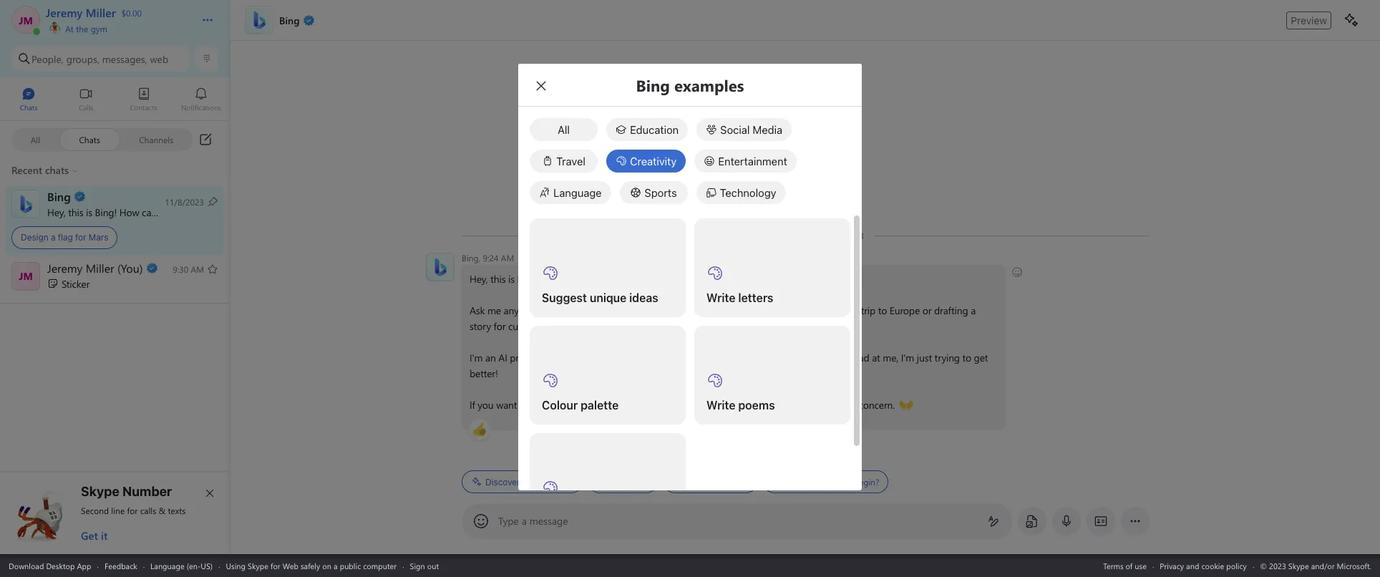 Task type: describe. For each thing, give the bounding box(es) containing it.
it
[[101, 529, 108, 543]]

bing for hey, this is bing ! how can i help you today? (smileeyes)
[[517, 272, 537, 286]]

media
[[753, 123, 783, 136]]

what's the weather? button
[[664, 471, 758, 493]]

better!
[[470, 367, 498, 380]]

is for hey, this is bing ! how can i help you today? (smileeyes)
[[508, 272, 515, 286]]

i for hey, this is bing ! how can i help you today?
[[159, 205, 162, 219]]

type a message
[[498, 514, 568, 528]]

in
[[724, 304, 732, 317]]

today? for hey, this is bing ! how can i help you today? (smileeyes)
[[628, 272, 656, 286]]

just inside "ask me any type of question, like finding vegan restaurants in cambridge, itinerary for your trip to europe or drafting a story for curious kids. in groups, remember to mention me with @bing. i'm an ai preview, so i'm still learning. sometimes i might say something weird. don't get mad at me, i'm just trying to get better! if you want to start over, type"
[[917, 351, 932, 365]]

the for at
[[76, 23, 88, 34]]

1 get from the left
[[834, 351, 848, 365]]

creativity
[[630, 155, 677, 168]]

ask me any type of question, like finding vegan restaurants in cambridge, itinerary for your trip to europe or drafting a story for curious kids. in groups, remember to mention me with @bing. i'm an ai preview, so i'm still learning. sometimes i might say something weird. don't get mad at me, i'm just trying to get better! if you want to start over, type
[[470, 304, 991, 412]]

using
[[226, 560, 246, 571]]

download
[[9, 560, 44, 571]]

Type a message text field
[[499, 514, 977, 529]]

you inside "ask me any type of question, like finding vegan restaurants in cambridge, itinerary for your trip to europe or drafting a story for curious kids. in groups, remember to mention me with @bing. i'm an ai preview, so i'm still learning. sometimes i might say something weird. don't get mad at me, i'm just trying to get better! if you want to start over, type"
[[478, 398, 494, 412]]

and
[[642, 398, 660, 412]]

still
[[576, 351, 590, 365]]

help for hey, this is bing ! how can i help you today? (smileeyes)
[[588, 272, 607, 286]]

europe
[[890, 304, 920, 317]]

bing for hey, this is bing ! how can i help you today?
[[95, 205, 114, 219]]

public
[[340, 560, 361, 571]]

hey, this is bing ! how can i help you today? (smileeyes)
[[470, 271, 707, 286]]

to left "start"
[[520, 398, 529, 412]]

a left flag
[[51, 232, 56, 243]]

terms of use link
[[1104, 560, 1147, 571]]

(smileeyes)
[[660, 271, 707, 285]]

on
[[323, 560, 332, 571]]

design
[[21, 232, 48, 243]]

web
[[283, 560, 299, 571]]

suggest
[[542, 291, 587, 304]]

story
[[470, 319, 491, 333]]

how did the universe begin? button
[[764, 471, 889, 493]]

people,
[[32, 52, 64, 66]]

with
[[723, 319, 741, 333]]

a right type
[[522, 514, 527, 528]]

privacy and cookie policy link
[[1160, 560, 1247, 571]]

at
[[65, 23, 74, 34]]

the for what's
[[701, 476, 713, 488]]

app
[[77, 560, 91, 571]]

bing,
[[462, 252, 481, 264]]

me right give
[[744, 398, 758, 412]]

use
[[1135, 560, 1147, 571]]

0 horizontal spatial all
[[31, 134, 40, 145]]

get it
[[81, 529, 108, 543]]

people, groups, messages, web button
[[11, 46, 190, 72]]

flag
[[58, 232, 73, 243]]

hey, this is bing ! how can i help you today?
[[47, 205, 235, 219]]

colour palette
[[542, 399, 619, 412]]

vegan
[[646, 304, 672, 317]]

2 horizontal spatial the
[[807, 476, 819, 488]]

channels
[[139, 134, 174, 145]]

give
[[724, 398, 742, 412]]

policy
[[1227, 560, 1247, 571]]

(en-
[[187, 560, 201, 571]]

get
[[81, 529, 98, 543]]

is for hey, this is bing ! how can i help you today?
[[86, 205, 92, 219]]

1 horizontal spatial type
[[576, 398, 595, 412]]

2 want from the left
[[689, 398, 710, 412]]

sometimes
[[632, 351, 680, 365]]

for right flag
[[75, 232, 86, 243]]

people, groups, messages, web
[[32, 52, 168, 66]]

groups, inside button
[[66, 52, 99, 66]]

letters
[[739, 291, 774, 304]]

feedback
[[104, 560, 137, 571]]

write for write poems
[[707, 399, 736, 412]]

this for hey, this is bing ! how can i help you today? (smileeyes)
[[491, 272, 506, 286]]

education
[[630, 123, 679, 136]]

number
[[122, 484, 172, 499]]

report
[[822, 398, 849, 412]]

download desktop app link
[[9, 560, 91, 571]]

@bing.
[[743, 319, 774, 333]]

to left give
[[713, 398, 721, 412]]

a right the on
[[334, 560, 338, 571]]

magic
[[550, 477, 574, 487]]

mention
[[668, 319, 704, 333]]

i inside "ask me any type of question, like finding vegan restaurants in cambridge, itinerary for your trip to europe or drafting a story for curious kids. in groups, remember to mention me with @bing. i'm an ai preview, so i'm still learning. sometimes i might say something weird. don't get mad at me, i'm just trying to get better! if you want to start over, type"
[[682, 351, 685, 365]]

line
[[111, 505, 125, 516]]

your
[[839, 304, 859, 317]]

me inside button
[[613, 476, 624, 488]]

this for hey, this is bing ! how can i help you today?
[[68, 205, 83, 219]]

might
[[687, 351, 713, 365]]

cookie
[[1202, 560, 1225, 571]]

newtopic
[[597, 398, 638, 412]]

type
[[498, 514, 519, 528]]

joke
[[633, 476, 649, 488]]

sign out
[[410, 560, 439, 571]]

start
[[531, 398, 551, 412]]

social media
[[721, 123, 783, 136]]

entertainment
[[719, 155, 788, 168]]

hey, for hey, this is bing ! how can i help you today?
[[47, 205, 66, 219]]

calls
[[140, 505, 156, 516]]

using skype for web safely on a public computer link
[[226, 560, 397, 571]]

palette
[[581, 399, 619, 412]]

finding
[[613, 304, 643, 317]]

message
[[530, 514, 568, 528]]

preview,
[[510, 351, 545, 365]]

to right trying
[[963, 351, 972, 365]]

ai
[[499, 351, 508, 365]]

skype number
[[81, 484, 172, 499]]

.
[[638, 398, 640, 412]]

you inside hey, this is bing ! how can i help you today? (smileeyes)
[[609, 272, 625, 286]]

me left with
[[706, 319, 720, 333]]

skype number element
[[12, 484, 218, 543]]

1 horizontal spatial of
[[1126, 560, 1133, 571]]

language (en-us)
[[150, 560, 213, 571]]

ask
[[470, 304, 485, 317]]

don't
[[808, 351, 831, 365]]

3 i'm from the left
[[901, 351, 915, 365]]

technology
[[720, 186, 777, 199]]



Task type: vqa. For each thing, say whether or not it's contained in the screenshot.
status
no



Task type: locate. For each thing, give the bounding box(es) containing it.
2 write from the top
[[707, 399, 736, 412]]

trip
[[861, 304, 876, 317]]

0 horizontal spatial !
[[114, 205, 117, 219]]

get
[[834, 351, 848, 365], [974, 351, 989, 365]]

this up flag
[[68, 205, 83, 219]]

begin?
[[855, 476, 880, 488]]

is up mars
[[86, 205, 92, 219]]

0 horizontal spatial type
[[522, 304, 540, 317]]

how left did
[[773, 476, 790, 488]]

i'm right "so"
[[560, 351, 573, 365]]

all left chats
[[31, 134, 40, 145]]

write for write letters
[[707, 291, 736, 304]]

want inside "ask me any type of question, like finding vegan restaurants in cambridge, itinerary for your trip to europe or drafting a story for curious kids. in groups, remember to mention me with @bing. i'm an ai preview, so i'm still learning. sometimes i might say something weird. don't get mad at me, i'm just trying to get better! if you want to start over, type"
[[496, 398, 517, 412]]

0 vertical spatial can
[[142, 205, 157, 219]]

0 horizontal spatial hey,
[[47, 205, 66, 219]]

0 vertical spatial how
[[119, 205, 139, 219]]

what's
[[673, 476, 698, 488]]

second
[[81, 505, 109, 516]]

help inside hey, this is bing ! how can i help you today? (smileeyes)
[[588, 272, 607, 286]]

1 horizontal spatial groups,
[[574, 319, 607, 333]]

groups, down at the gym
[[66, 52, 99, 66]]

privacy and cookie policy
[[1160, 560, 1247, 571]]

web
[[150, 52, 168, 66]]

0 horizontal spatial bing
[[95, 205, 114, 219]]

0 vertical spatial language
[[554, 186, 602, 199]]

learning.
[[593, 351, 629, 365]]

1 horizontal spatial is
[[508, 272, 515, 286]]

language down travel
[[554, 186, 602, 199]]

hey, down bing,
[[470, 272, 488, 286]]

if
[[470, 398, 475, 412]]

the inside 'button'
[[701, 476, 713, 488]]

1 vertical spatial help
[[588, 272, 607, 286]]

i for hey, this is bing ! how can i help you today? (smileeyes)
[[583, 272, 585, 286]]

1 vertical spatial this
[[491, 272, 506, 286]]

how for hey, this is bing ! how can i help you today?
[[119, 205, 139, 219]]

1 vertical spatial skype
[[248, 560, 269, 571]]

travel
[[556, 155, 586, 168]]

1 write from the top
[[707, 291, 736, 304]]

0 vertical spatial !
[[114, 205, 117, 219]]

2 horizontal spatial i
[[682, 351, 685, 365]]

suggest unique ideas
[[542, 291, 659, 304]]

second line for calls & texts
[[81, 505, 186, 516]]

a
[[51, 232, 56, 243], [971, 304, 976, 317], [852, 398, 856, 412], [627, 476, 631, 488], [522, 514, 527, 528], [334, 560, 338, 571]]

discover bing's magic
[[486, 477, 574, 487]]

skype up second
[[81, 484, 119, 499]]

tab list
[[0, 81, 230, 120]]

of left the use
[[1126, 560, 1133, 571]]

language for language (en-us)
[[150, 560, 185, 571]]

! for hey, this is bing ! how can i help you today?
[[114, 205, 117, 219]]

for right story on the bottom left
[[494, 319, 506, 333]]

1 vertical spatial how
[[543, 272, 563, 286]]

0 vertical spatial of
[[543, 304, 552, 317]]

1 vertical spatial just
[[804, 398, 820, 412]]

so
[[548, 351, 557, 365]]

ideas
[[630, 291, 659, 304]]

me,
[[883, 351, 899, 365]]

0 vertical spatial is
[[86, 205, 92, 219]]

sticker button
[[0, 256, 230, 298]]

is inside hey, this is bing ! how can i help you today? (smileeyes)
[[508, 272, 515, 286]]

1 horizontal spatial !
[[537, 272, 540, 286]]

1 horizontal spatial want
[[689, 398, 710, 412]]

! inside hey, this is bing ! how can i help you today? (smileeyes)
[[537, 272, 540, 286]]

for inside skype number element
[[127, 505, 138, 516]]

chats
[[79, 134, 100, 145]]

0 vertical spatial type
[[522, 304, 540, 317]]

1 horizontal spatial how
[[543, 272, 563, 286]]

us)
[[201, 560, 213, 571]]

newtopic . and if you want to give me feedback, just report a concern.
[[597, 398, 898, 412]]

like
[[596, 304, 610, 317]]

i inside hey, this is bing ! how can i help you today? (smileeyes)
[[583, 272, 585, 286]]

remember
[[609, 319, 654, 333]]

over,
[[553, 398, 573, 412]]

bing up any on the bottom left of page
[[517, 272, 537, 286]]

restaurants
[[674, 304, 722, 317]]

1 horizontal spatial help
[[588, 272, 607, 286]]

groups, inside "ask me any type of question, like finding vegan restaurants in cambridge, itinerary for your trip to europe or drafting a story for curious kids. in groups, remember to mention me with @bing. i'm an ai preview, so i'm still learning. sometimes i might say something weird. don't get mad at me, i'm just trying to get better! if you want to start over, type"
[[574, 319, 607, 333]]

terms of use
[[1104, 560, 1147, 571]]

0 horizontal spatial is
[[86, 205, 92, 219]]

2 get from the left
[[974, 351, 989, 365]]

0 horizontal spatial language
[[150, 560, 185, 571]]

0 horizontal spatial this
[[68, 205, 83, 219]]

can for hey, this is bing ! how can i help you today?
[[142, 205, 157, 219]]

write letters
[[707, 291, 774, 304]]

feedback,
[[761, 398, 802, 412]]

0 horizontal spatial groups,
[[66, 52, 99, 66]]

question,
[[554, 304, 594, 317]]

0 horizontal spatial just
[[804, 398, 820, 412]]

1 horizontal spatial can
[[565, 272, 580, 286]]

social
[[721, 123, 750, 136]]

how
[[119, 205, 139, 219], [543, 272, 563, 286], [773, 476, 790, 488]]

1 horizontal spatial just
[[917, 351, 932, 365]]

concern.
[[859, 398, 895, 412]]

just left report
[[804, 398, 820, 412]]

write left poems
[[707, 399, 736, 412]]

for left "web" on the left of the page
[[271, 560, 280, 571]]

gym
[[91, 23, 107, 34]]

1 horizontal spatial get
[[974, 351, 989, 365]]

0 horizontal spatial i'm
[[470, 351, 483, 365]]

sticker
[[62, 277, 90, 290]]

type right over, at the left bottom of the page
[[576, 398, 595, 412]]

0 horizontal spatial the
[[76, 23, 88, 34]]

1 horizontal spatial today?
[[628, 272, 656, 286]]

and
[[1187, 560, 1200, 571]]

how inside hey, this is bing ! how can i help you today? (smileeyes)
[[543, 272, 563, 286]]

if
[[663, 398, 668, 412]]

at
[[872, 351, 881, 365]]

to
[[878, 304, 887, 317], [656, 319, 665, 333], [963, 351, 972, 365], [520, 398, 529, 412], [713, 398, 721, 412]]

0 vertical spatial skype
[[81, 484, 119, 499]]

today?
[[204, 205, 233, 219], [628, 272, 656, 286]]

mars
[[89, 232, 108, 243]]

today? inside hey, this is bing ! how can i help you today? (smileeyes)
[[628, 272, 656, 286]]

the right did
[[807, 476, 819, 488]]

today? for hey, this is bing ! how can i help you today?
[[204, 205, 233, 219]]

i'm right me,
[[901, 351, 915, 365]]

2 i'm from the left
[[560, 351, 573, 365]]

the
[[76, 23, 88, 34], [701, 476, 713, 488], [807, 476, 819, 488]]

0 vertical spatial write
[[707, 291, 736, 304]]

skype right using
[[248, 560, 269, 571]]

language for language
[[554, 186, 602, 199]]

can inside hey, this is bing ! how can i help you today? (smileeyes)
[[565, 272, 580, 286]]

0 vertical spatial bing
[[95, 205, 114, 219]]

bing's
[[523, 477, 547, 487]]

1 horizontal spatial bing
[[517, 272, 537, 286]]

type up curious
[[522, 304, 540, 317]]

0 vertical spatial i
[[159, 205, 162, 219]]

1 vertical spatial type
[[576, 398, 595, 412]]

of inside "ask me any type of question, like finding vegan restaurants in cambridge, itinerary for your trip to europe or drafting a story for curious kids. in groups, remember to mention me with @bing. i'm an ai preview, so i'm still learning. sometimes i might say something weird. don't get mad at me, i'm just trying to get better! if you want to start over, type"
[[543, 304, 552, 317]]

want left give
[[689, 398, 710, 412]]

how up 'suggest'
[[543, 272, 563, 286]]

type
[[522, 304, 540, 317], [576, 398, 595, 412]]

language left (en-
[[150, 560, 185, 571]]

0 horizontal spatial how
[[119, 205, 139, 219]]

bing inside hey, this is bing ! how can i help you today? (smileeyes)
[[517, 272, 537, 286]]

unique
[[590, 291, 627, 304]]

1 horizontal spatial this
[[491, 272, 506, 286]]

in
[[564, 319, 572, 333]]

1 vertical spatial today?
[[628, 272, 656, 286]]

to down vegan
[[656, 319, 665, 333]]

drafting
[[935, 304, 969, 317]]

a right drafting
[[971, 304, 976, 317]]

hey, inside hey, this is bing ! how can i help you today? (smileeyes)
[[470, 272, 488, 286]]

hey, up design a flag for mars
[[47, 205, 66, 219]]

a right report
[[852, 398, 856, 412]]

1 vertical spatial can
[[565, 272, 580, 286]]

1 vertical spatial bing
[[517, 272, 537, 286]]

get left mad at the bottom of page
[[834, 351, 848, 365]]

this down '9:24'
[[491, 272, 506, 286]]

1 horizontal spatial all
[[558, 123, 570, 136]]

write poems
[[707, 399, 775, 412]]

1 vertical spatial is
[[508, 272, 515, 286]]

or
[[923, 304, 932, 317]]

get right trying
[[974, 351, 989, 365]]

1 horizontal spatial skype
[[248, 560, 269, 571]]

tell
[[598, 476, 610, 488]]

sign out link
[[410, 560, 439, 571]]

2 vertical spatial i
[[682, 351, 685, 365]]

for
[[75, 232, 86, 243], [825, 304, 837, 317], [494, 319, 506, 333], [127, 505, 138, 516], [271, 560, 280, 571]]

universe
[[821, 476, 852, 488]]

0 horizontal spatial i
[[159, 205, 162, 219]]

how inside button
[[773, 476, 790, 488]]

0 horizontal spatial today?
[[204, 205, 233, 219]]

0 vertical spatial just
[[917, 351, 932, 365]]

texts
[[168, 505, 186, 516]]

poems
[[739, 399, 775, 412]]

just
[[917, 351, 932, 365], [804, 398, 820, 412]]

0 horizontal spatial skype
[[81, 484, 119, 499]]

i
[[159, 205, 162, 219], [583, 272, 585, 286], [682, 351, 685, 365]]

1 horizontal spatial i'm
[[560, 351, 573, 365]]

to right trip at the bottom of page
[[878, 304, 887, 317]]

1 vertical spatial write
[[707, 399, 736, 412]]

curious
[[509, 319, 540, 333]]

1 horizontal spatial hey,
[[470, 272, 488, 286]]

! for hey, this is bing ! how can i help you today? (smileeyes)
[[537, 272, 540, 286]]

bing
[[95, 205, 114, 219], [517, 272, 537, 286]]

1 horizontal spatial the
[[701, 476, 713, 488]]

this inside hey, this is bing ! how can i help you today? (smileeyes)
[[491, 272, 506, 286]]

0 horizontal spatial of
[[543, 304, 552, 317]]

write up with
[[707, 291, 736, 304]]

2 horizontal spatial how
[[773, 476, 790, 488]]

me right tell
[[613, 476, 624, 488]]

of up kids.
[[543, 304, 552, 317]]

me left any on the bottom left of page
[[488, 304, 501, 317]]

how up sticker button
[[119, 205, 139, 219]]

the right at
[[76, 23, 88, 34]]

trying
[[935, 351, 960, 365]]

0 vertical spatial hey,
[[47, 205, 66, 219]]

a inside tell me a joke button
[[627, 476, 631, 488]]

just left trying
[[917, 351, 932, 365]]

1 i'm from the left
[[470, 351, 483, 365]]

0 vertical spatial this
[[68, 205, 83, 219]]

bing up mars
[[95, 205, 114, 219]]

2 vertical spatial how
[[773, 476, 790, 488]]

1 vertical spatial i
[[583, 272, 585, 286]]

0 horizontal spatial want
[[496, 398, 517, 412]]

want left "start"
[[496, 398, 517, 412]]

i'm left an
[[470, 351, 483, 365]]

colour
[[542, 399, 578, 412]]

the right what's in the bottom of the page
[[701, 476, 713, 488]]

all up travel
[[558, 123, 570, 136]]

0 vertical spatial today?
[[204, 205, 233, 219]]

1 vertical spatial !
[[537, 272, 540, 286]]

can for hey, this is bing ! how can i help you today? (smileeyes)
[[565, 272, 580, 286]]

for right the line
[[127, 505, 138, 516]]

is down am
[[508, 272, 515, 286]]

0 horizontal spatial get
[[834, 351, 848, 365]]

1 vertical spatial groups,
[[574, 319, 607, 333]]

tell me a joke
[[598, 476, 649, 488]]

download desktop app
[[9, 560, 91, 571]]

for left your
[[825, 304, 837, 317]]

groups, down like
[[574, 319, 607, 333]]

0 horizontal spatial can
[[142, 205, 157, 219]]

1 want from the left
[[496, 398, 517, 412]]

1 horizontal spatial i
[[583, 272, 585, 286]]

1 vertical spatial hey,
[[470, 272, 488, 286]]

0 horizontal spatial help
[[165, 205, 183, 219]]

1 vertical spatial language
[[150, 560, 185, 571]]

safely
[[301, 560, 320, 571]]

computer
[[363, 560, 397, 571]]

a inside "ask me any type of question, like finding vegan restaurants in cambridge, itinerary for your trip to europe or drafting a story for curious kids. in groups, remember to mention me with @bing. i'm an ai preview, so i'm still learning. sometimes i might say something weird. don't get mad at me, i'm just trying to get better! if you want to start over, type"
[[971, 304, 976, 317]]

at the gym button
[[46, 20, 188, 34]]

hey, for hey, this is bing ! how can i help you today? (smileeyes)
[[470, 272, 488, 286]]

how for hey, this is bing ! how can i help you today? (smileeyes)
[[543, 272, 563, 286]]

2 horizontal spatial i'm
[[901, 351, 915, 365]]

1 horizontal spatial language
[[554, 186, 602, 199]]

&
[[159, 505, 166, 516]]

0 vertical spatial groups,
[[66, 52, 99, 66]]

1 vertical spatial of
[[1126, 560, 1133, 571]]

preview
[[1291, 14, 1328, 26]]

0 vertical spatial help
[[165, 205, 183, 219]]

a left joke
[[627, 476, 631, 488]]

help for hey, this is bing ! how can i help you today?
[[165, 205, 183, 219]]



